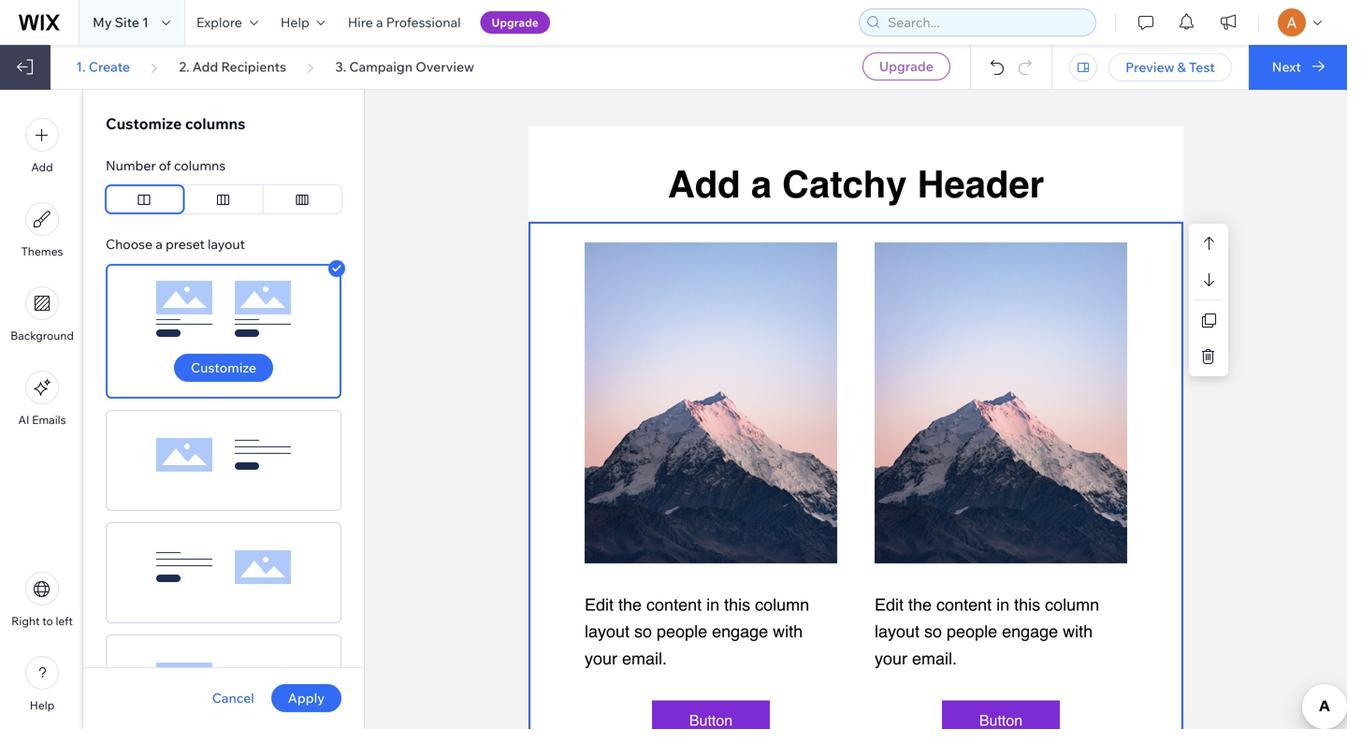 Task type: locate. For each thing, give the bounding box(es) containing it.
1 horizontal spatial layout
[[585, 622, 630, 641]]

1 vertical spatial columns
[[174, 157, 226, 174]]

0 horizontal spatial help button
[[25, 656, 59, 712]]

a left preset
[[156, 236, 163, 252]]

0 horizontal spatial your
[[585, 649, 618, 668]]

0 horizontal spatial help
[[30, 698, 54, 712]]

2 button from the left
[[980, 712, 1023, 729]]

hire
[[348, 14, 373, 30]]

preview
[[1126, 59, 1175, 75]]

preview & test
[[1126, 59, 1216, 75]]

a left catchy
[[751, 163, 772, 206]]

2 horizontal spatial a
[[751, 163, 772, 206]]

1 horizontal spatial add
[[193, 58, 218, 75]]

upgrade for topmost upgrade button
[[492, 15, 539, 29]]

help button
[[269, 0, 337, 45], [25, 656, 59, 712]]

0 vertical spatial upgrade
[[492, 15, 539, 29]]

1 horizontal spatial customize
[[191, 359, 256, 376]]

1 email. from the left
[[622, 649, 667, 668]]

1 engage from the left
[[712, 622, 769, 641]]

upgrade button
[[481, 11, 550, 34], [863, 52, 951, 80]]

the for first the button link from the right
[[909, 595, 932, 614]]

column for first the button link from the right
[[1045, 595, 1100, 614]]

2 people from the left
[[947, 622, 998, 641]]

layout
[[208, 236, 245, 252], [585, 622, 630, 641], [875, 622, 920, 641]]

in for second the button link from the right
[[707, 595, 720, 614]]

2 vertical spatial a
[[156, 236, 163, 252]]

0 horizontal spatial button link
[[652, 700, 770, 729]]

0 horizontal spatial engage
[[712, 622, 769, 641]]

button
[[690, 712, 733, 729], [980, 712, 1023, 729]]

columns right of
[[174, 157, 226, 174]]

add
[[193, 58, 218, 75], [31, 160, 53, 174], [668, 163, 741, 206]]

themes button
[[21, 202, 63, 258]]

1 horizontal spatial email.
[[912, 649, 957, 668]]

columns
[[185, 114, 246, 133], [174, 157, 226, 174]]

0 horizontal spatial people
[[657, 622, 708, 641]]

1 horizontal spatial upgrade button
[[863, 52, 951, 80]]

0 vertical spatial customize
[[106, 114, 182, 133]]

2 horizontal spatial layout
[[875, 622, 920, 641]]

with for first the button link from the right
[[1063, 622, 1093, 641]]

1 vertical spatial upgrade
[[880, 58, 934, 74]]

a
[[376, 14, 383, 30], [751, 163, 772, 206], [156, 236, 163, 252]]

1 horizontal spatial column
[[1045, 595, 1100, 614]]

2 this from the left
[[1015, 595, 1041, 614]]

1
[[142, 14, 149, 30]]

1 column from the left
[[755, 595, 810, 614]]

1 horizontal spatial help
[[281, 14, 310, 30]]

upgrade for bottom upgrade button
[[880, 58, 934, 74]]

hire a professional
[[348, 14, 461, 30]]

themes
[[21, 244, 63, 258]]

upgrade down search... 'field'
[[880, 58, 934, 74]]

1 horizontal spatial your
[[875, 649, 908, 668]]

columns down 2. add recipients link
[[185, 114, 246, 133]]

campaign
[[349, 58, 413, 75]]

preset
[[166, 236, 205, 252]]

0 horizontal spatial upgrade
[[492, 15, 539, 29]]

2 edit the content in this column layout so people engage with your email. from the left
[[875, 595, 1100, 668]]

1 people from the left
[[657, 622, 708, 641]]

0 horizontal spatial upgrade button
[[481, 11, 550, 34]]

0 horizontal spatial so
[[635, 622, 652, 641]]

in
[[707, 595, 720, 614], [997, 595, 1010, 614]]

1 horizontal spatial help button
[[269, 0, 337, 45]]

1. create link
[[76, 58, 130, 75]]

a for preset
[[156, 236, 163, 252]]

email. for second the button link from the right
[[622, 649, 667, 668]]

customize button
[[174, 354, 273, 382]]

0 horizontal spatial this
[[724, 595, 751, 614]]

1 edit from the left
[[585, 595, 614, 614]]

in for first the button link from the right
[[997, 595, 1010, 614]]

upgrade button down search... 'field'
[[863, 52, 951, 80]]

create
[[89, 58, 130, 75]]

1 content from the left
[[647, 595, 702, 614]]

0 horizontal spatial the
[[619, 595, 642, 614]]

this for first the button link from the right
[[1015, 595, 1041, 614]]

a right hire
[[376, 14, 383, 30]]

column
[[755, 595, 810, 614], [1045, 595, 1100, 614]]

0 horizontal spatial content
[[647, 595, 702, 614]]

1 horizontal spatial this
[[1015, 595, 1041, 614]]

2.
[[179, 58, 190, 75]]

2 column from the left
[[1045, 595, 1100, 614]]

2 your from the left
[[875, 649, 908, 668]]

1 horizontal spatial engage
[[1002, 622, 1059, 641]]

so for first the button link from the right
[[925, 622, 942, 641]]

to
[[42, 614, 53, 628]]

3. campaign overview
[[335, 58, 475, 75]]

1 horizontal spatial so
[[925, 622, 942, 641]]

upgrade right professional
[[492, 15, 539, 29]]

help
[[281, 14, 310, 30], [30, 698, 54, 712]]

2 button link from the left
[[942, 700, 1060, 729]]

1 edit the content in this column layout so people engage with your email. from the left
[[585, 595, 810, 668]]

people
[[657, 622, 708, 641], [947, 622, 998, 641]]

1 horizontal spatial in
[[997, 595, 1010, 614]]

explore
[[196, 14, 242, 30]]

2 horizontal spatial add
[[668, 163, 741, 206]]

so
[[635, 622, 652, 641], [925, 622, 942, 641]]

1 your from the left
[[585, 649, 618, 668]]

a inside hire a professional link
[[376, 14, 383, 30]]

1 button from the left
[[690, 712, 733, 729]]

1 horizontal spatial people
[[947, 622, 998, 641]]

1 horizontal spatial button link
[[942, 700, 1060, 729]]

next
[[1273, 58, 1302, 75]]

layout for first the button link from the right
[[875, 622, 920, 641]]

0 horizontal spatial edit
[[585, 595, 614, 614]]

overview
[[416, 58, 475, 75]]

help button down right to left
[[25, 656, 59, 712]]

1 horizontal spatial edit
[[875, 595, 904, 614]]

button for second the button link from the right
[[690, 712, 733, 729]]

2 so from the left
[[925, 622, 942, 641]]

1 vertical spatial customize
[[191, 359, 256, 376]]

1 horizontal spatial button
[[980, 712, 1023, 729]]

edit the content in this column layout so people engage with your email.
[[585, 595, 810, 668], [875, 595, 1100, 668]]

1 vertical spatial help button
[[25, 656, 59, 712]]

your
[[585, 649, 618, 668], [875, 649, 908, 668]]

button for first the button link from the right
[[980, 712, 1023, 729]]

2 the from the left
[[909, 595, 932, 614]]

1 horizontal spatial content
[[937, 595, 992, 614]]

0 horizontal spatial with
[[773, 622, 803, 641]]

1 in from the left
[[707, 595, 720, 614]]

0 horizontal spatial in
[[707, 595, 720, 614]]

edit
[[585, 595, 614, 614], [875, 595, 904, 614]]

1 horizontal spatial edit the content in this column layout so people engage with your email.
[[875, 595, 1100, 668]]

help down right to left
[[30, 698, 54, 712]]

0 horizontal spatial email.
[[622, 649, 667, 668]]

background
[[10, 328, 74, 343]]

customize
[[106, 114, 182, 133], [191, 359, 256, 376]]

1 the from the left
[[619, 595, 642, 614]]

left
[[56, 614, 73, 628]]

help button left hire
[[269, 0, 337, 45]]

a for catchy
[[751, 163, 772, 206]]

engage
[[712, 622, 769, 641], [1002, 622, 1059, 641]]

add button
[[25, 118, 59, 174]]

ai
[[18, 413, 29, 427]]

2 with from the left
[[1063, 622, 1093, 641]]

recipients
[[221, 58, 286, 75]]

0 horizontal spatial customize
[[106, 114, 182, 133]]

0 horizontal spatial add
[[31, 160, 53, 174]]

button link
[[652, 700, 770, 729], [942, 700, 1060, 729]]

0 vertical spatial upgrade button
[[481, 11, 550, 34]]

engage for second the button link from the right
[[712, 622, 769, 641]]

ai emails
[[18, 413, 66, 427]]

help up recipients
[[281, 14, 310, 30]]

1 so from the left
[[635, 622, 652, 641]]

choose a preset layout
[[106, 236, 245, 252]]

with
[[773, 622, 803, 641], [1063, 622, 1093, 641]]

0 horizontal spatial button
[[690, 712, 733, 729]]

this
[[724, 595, 751, 614], [1015, 595, 1041, 614]]

add inside button
[[31, 160, 53, 174]]

1 horizontal spatial upgrade
[[880, 58, 934, 74]]

right
[[11, 614, 40, 628]]

customize inside button
[[191, 359, 256, 376]]

email.
[[622, 649, 667, 668], [912, 649, 957, 668]]

apply
[[288, 690, 325, 706]]

2 edit from the left
[[875, 595, 904, 614]]

layout for second the button link from the right
[[585, 622, 630, 641]]

1 vertical spatial a
[[751, 163, 772, 206]]

0 vertical spatial help
[[281, 14, 310, 30]]

so for second the button link from the right
[[635, 622, 652, 641]]

1 horizontal spatial with
[[1063, 622, 1093, 641]]

2 content from the left
[[937, 595, 992, 614]]

2 in from the left
[[997, 595, 1010, 614]]

0 vertical spatial a
[[376, 14, 383, 30]]

0 horizontal spatial edit the content in this column layout so people engage with your email.
[[585, 595, 810, 668]]

your for first the button link from the right
[[875, 649, 908, 668]]

this for second the button link from the right
[[724, 595, 751, 614]]

people for first the button link from the right
[[947, 622, 998, 641]]

site
[[115, 14, 139, 30]]

content
[[647, 595, 702, 614], [937, 595, 992, 614]]

upgrade
[[492, 15, 539, 29], [880, 58, 934, 74]]

0 horizontal spatial a
[[156, 236, 163, 252]]

choose
[[106, 236, 153, 252]]

1 this from the left
[[724, 595, 751, 614]]

1.
[[76, 58, 86, 75]]

professional
[[386, 14, 461, 30]]

2 engage from the left
[[1002, 622, 1059, 641]]

cancel button
[[212, 690, 254, 707]]

customize columns
[[106, 114, 246, 133]]

1 horizontal spatial a
[[376, 14, 383, 30]]

column for second the button link from the right
[[755, 595, 810, 614]]

0 horizontal spatial column
[[755, 595, 810, 614]]

a for professional
[[376, 14, 383, 30]]

upgrade button right professional
[[481, 11, 550, 34]]

the
[[619, 595, 642, 614], [909, 595, 932, 614]]

1 vertical spatial help
[[30, 698, 54, 712]]

1 with from the left
[[773, 622, 803, 641]]

2 email. from the left
[[912, 649, 957, 668]]

hire a professional link
[[337, 0, 472, 45]]

customize for customize columns
[[106, 114, 182, 133]]

1 horizontal spatial the
[[909, 595, 932, 614]]



Task type: describe. For each thing, give the bounding box(es) containing it.
next button
[[1249, 45, 1348, 90]]

1 vertical spatial upgrade button
[[863, 52, 951, 80]]

cancel
[[212, 690, 254, 706]]

add for add a catchy header
[[668, 163, 741, 206]]

right to left button
[[11, 572, 73, 628]]

1. create
[[76, 58, 130, 75]]

preview & test button
[[1109, 53, 1232, 81]]

ai emails button
[[18, 371, 66, 427]]

content for first the button link from the right
[[937, 595, 992, 614]]

edit for second the button link from the right
[[585, 595, 614, 614]]

apply button
[[271, 684, 342, 712]]

3.
[[335, 58, 346, 75]]

right to left
[[11, 614, 73, 628]]

add a catchy header
[[668, 163, 1045, 206]]

add for add
[[31, 160, 53, 174]]

with for second the button link from the right
[[773, 622, 803, 641]]

3. campaign overview link
[[335, 58, 475, 75]]

0 vertical spatial columns
[[185, 114, 246, 133]]

2. add recipients
[[179, 58, 286, 75]]

header
[[918, 163, 1045, 206]]

emails
[[32, 413, 66, 427]]

edit the content in this column layout so people engage with your email. for second the button link from the right
[[585, 595, 810, 668]]

my
[[93, 14, 112, 30]]

test
[[1189, 59, 1216, 75]]

number of columns
[[106, 157, 226, 174]]

Search... field
[[883, 9, 1090, 36]]

1 button link from the left
[[652, 700, 770, 729]]

your for second the button link from the right
[[585, 649, 618, 668]]

content for second the button link from the right
[[647, 595, 702, 614]]

email. for first the button link from the right
[[912, 649, 957, 668]]

customize for customize
[[191, 359, 256, 376]]

0 vertical spatial help button
[[269, 0, 337, 45]]

number
[[106, 157, 156, 174]]

my site 1
[[93, 14, 149, 30]]

background button
[[10, 286, 74, 343]]

0 horizontal spatial layout
[[208, 236, 245, 252]]

edit the content in this column layout so people engage with your email. for first the button link from the right
[[875, 595, 1100, 668]]

catchy
[[782, 163, 907, 206]]

the for second the button link from the right
[[619, 595, 642, 614]]

&
[[1178, 59, 1187, 75]]

of
[[159, 157, 171, 174]]

edit for first the button link from the right
[[875, 595, 904, 614]]

people for second the button link from the right
[[657, 622, 708, 641]]

engage for first the button link from the right
[[1002, 622, 1059, 641]]

2. add recipients link
[[179, 58, 286, 75]]



Task type: vqa. For each thing, say whether or not it's contained in the screenshot.
our
no



